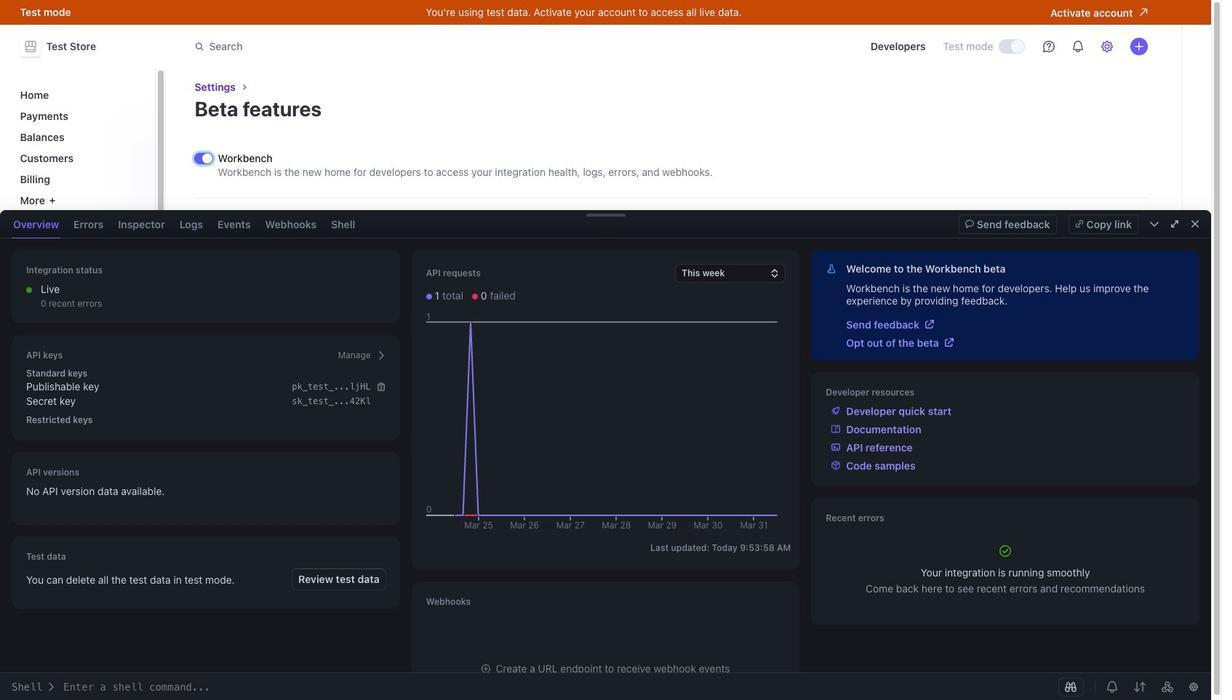 Task type: locate. For each thing, give the bounding box(es) containing it.
core navigation links element
[[14, 83, 146, 213]]

pinned element
[[14, 236, 146, 274]]

Shell input field text field
[[0, 682, 1045, 694]]

recent element
[[14, 297, 146, 419], [14, 311, 146, 419]]

Test mode checkbox
[[1000, 40, 1024, 53]]

collapse workbench image
[[1191, 220, 1200, 228]]

1 recent element from the top
[[14, 297, 146, 419]]

minimize workbench image
[[1151, 220, 1159, 228]]

settings image
[[1102, 41, 1113, 52]]

2 recent element from the top
[[14, 311, 146, 419]]

help image
[[1043, 41, 1055, 52]]

notifications image
[[1072, 41, 1084, 52]]

None search field
[[186, 33, 596, 60]]



Task type: describe. For each thing, give the bounding box(es) containing it.
Search text field
[[186, 33, 596, 60]]

enter full screen image
[[1171, 220, 1180, 228]]



Task type: vqa. For each thing, say whether or not it's contained in the screenshot.
MODE,
no



